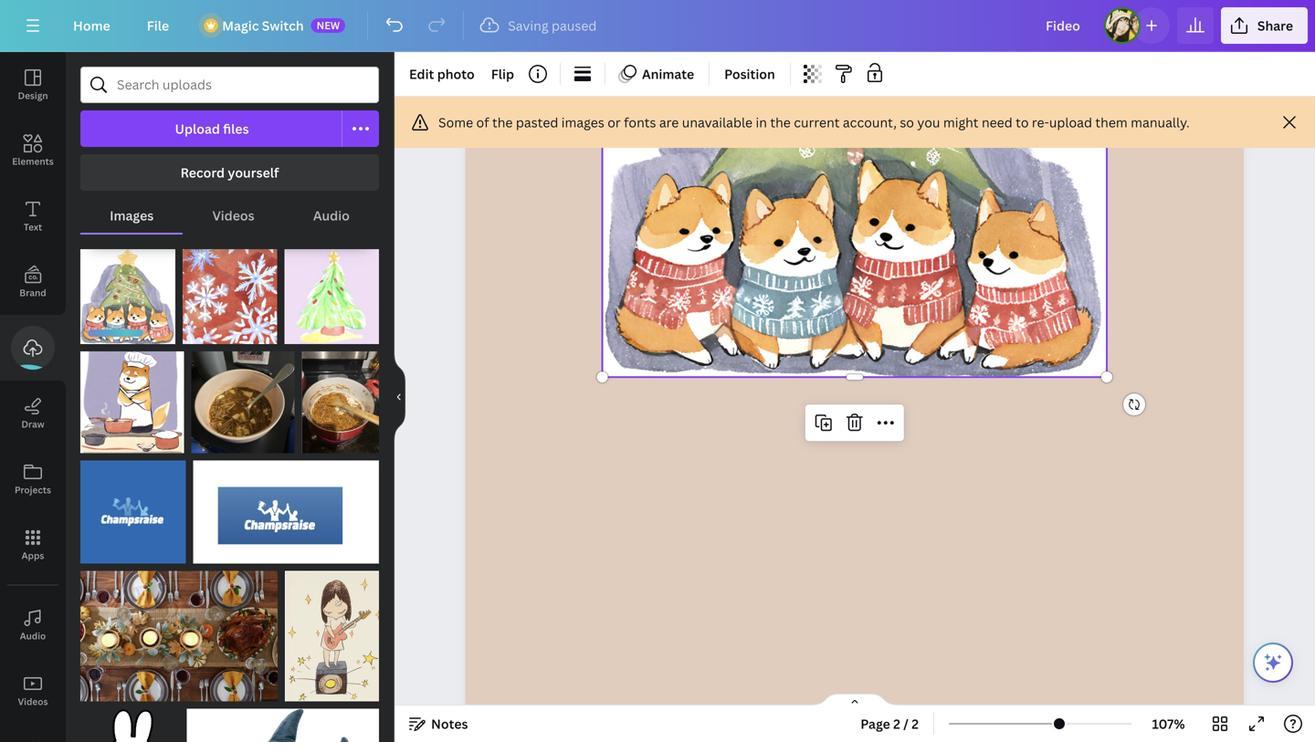 Task type: locate. For each thing, give the bounding box(es) containing it.
are
[[659, 114, 679, 131]]

images
[[562, 114, 605, 131]]

magic
[[222, 17, 259, 34]]

record yourself
[[180, 164, 279, 181]]

1 horizontal spatial the
[[770, 114, 791, 131]]

2
[[894, 716, 901, 733], [912, 716, 919, 733]]

1 horizontal spatial audio button
[[284, 198, 379, 233]]

0 vertical spatial videos
[[212, 207, 255, 224]]

saving paused
[[508, 17, 597, 34]]

edit photo
[[409, 65, 475, 83]]

text button
[[0, 184, 66, 249]]

0 horizontal spatial 2
[[894, 716, 901, 733]]

projects button
[[0, 447, 66, 512]]

1 horizontal spatial 2
[[912, 716, 919, 733]]

record yourself button
[[80, 154, 379, 191]]

new
[[317, 18, 340, 32]]

2 left /
[[894, 716, 901, 733]]

107%
[[1152, 716, 1185, 733]]

audio inside side panel tab list
[[20, 630, 46, 643]]

account,
[[843, 114, 897, 131]]

draw button
[[0, 381, 66, 447]]

upload files
[[175, 120, 249, 137]]

0 horizontal spatial videos
[[18, 696, 48, 708]]

edit
[[409, 65, 434, 83]]

107% button
[[1139, 710, 1199, 739]]

2 right /
[[912, 716, 919, 733]]

photo
[[437, 65, 475, 83]]

1 vertical spatial videos
[[18, 696, 48, 708]]

uploads
[[14, 361, 51, 373]]

audio
[[313, 207, 350, 224], [20, 630, 46, 643]]

files
[[223, 120, 249, 137]]

0 vertical spatial videos button
[[183, 198, 284, 233]]

the right the in
[[770, 114, 791, 131]]

or
[[608, 114, 621, 131]]

saving
[[508, 17, 549, 34]]

magic switch
[[222, 17, 304, 34]]

them
[[1096, 114, 1128, 131]]

draw
[[21, 418, 44, 431]]

videos button
[[183, 198, 284, 233], [0, 659, 66, 724]]

file button
[[132, 7, 184, 44]]

1 vertical spatial audio button
[[0, 593, 66, 659]]

group
[[183, 238, 277, 344], [285, 238, 379, 344], [80, 341, 184, 454], [192, 341, 294, 454], [302, 341, 379, 454], [80, 450, 186, 564], [193, 450, 379, 564], [80, 560, 278, 702], [285, 560, 379, 702], [80, 698, 180, 743], [187, 698, 379, 743]]

audio button
[[284, 198, 379, 233], [0, 593, 66, 659]]

you
[[918, 114, 940, 131]]

share button
[[1221, 7, 1308, 44]]

uploading file "screenshot 2023-12-13 at 3.57.45 pm.png", 82.03041819704075% complete progress bar
[[88, 330, 168, 337]]

current
[[794, 114, 840, 131]]

record
[[180, 164, 225, 181]]

canva assistant image
[[1263, 652, 1284, 674]]

0 horizontal spatial the
[[492, 114, 513, 131]]

0 horizontal spatial audio
[[20, 630, 46, 643]]

notes
[[431, 716, 468, 733]]

1 vertical spatial videos button
[[0, 659, 66, 724]]

position
[[725, 65, 775, 83]]

0 horizontal spatial videos button
[[0, 659, 66, 724]]

2 2 from the left
[[912, 716, 919, 733]]

the right the of
[[492, 114, 513, 131]]

text
[[24, 221, 42, 233]]

1 horizontal spatial videos
[[212, 207, 255, 224]]

0 vertical spatial audio button
[[284, 198, 379, 233]]

page 2 / 2 button
[[853, 710, 926, 739]]

saving paused status
[[472, 15, 606, 37]]

1 horizontal spatial audio
[[313, 207, 350, 224]]

hide image
[[394, 354, 406, 441]]

re-
[[1032, 114, 1050, 131]]

design
[[18, 90, 48, 102]]

projects
[[15, 484, 51, 497]]

videos
[[212, 207, 255, 224], [18, 696, 48, 708]]

1 horizontal spatial videos button
[[183, 198, 284, 233]]

main menu bar
[[0, 0, 1315, 52]]

design button
[[0, 52, 66, 118]]

edit photo button
[[402, 59, 482, 89]]

upload files button
[[80, 111, 343, 147]]

1 vertical spatial audio
[[20, 630, 46, 643]]

1 2 from the left
[[894, 716, 901, 733]]

file
[[147, 17, 169, 34]]

the
[[492, 114, 513, 131], [770, 114, 791, 131]]

Search uploads search field
[[117, 68, 367, 102]]

home
[[73, 17, 110, 34]]

page 2 / 2
[[861, 716, 919, 733]]

manually.
[[1131, 114, 1190, 131]]

videos inside side panel tab list
[[18, 696, 48, 708]]

notes button
[[402, 710, 475, 739]]



Task type: describe. For each thing, give the bounding box(es) containing it.
so
[[900, 114, 914, 131]]

apps button
[[0, 512, 66, 578]]

upload
[[1050, 114, 1093, 131]]

elements
[[12, 155, 54, 168]]

brand
[[19, 287, 46, 299]]

images
[[110, 207, 154, 224]]

flip
[[491, 65, 514, 83]]

unavailable
[[682, 114, 753, 131]]

0 vertical spatial audio
[[313, 207, 350, 224]]

images button
[[80, 198, 183, 233]]

pasted
[[516, 114, 558, 131]]

switch
[[262, 17, 304, 34]]

animate
[[642, 65, 694, 83]]

/
[[904, 716, 909, 733]]

uploads button
[[0, 315, 66, 389]]

share
[[1258, 17, 1294, 34]]

yourself
[[228, 164, 279, 181]]

0 horizontal spatial audio button
[[0, 593, 66, 659]]

apps
[[22, 550, 44, 562]]

side panel tab list
[[0, 52, 66, 743]]

brand button
[[0, 249, 66, 315]]

page
[[861, 716, 890, 733]]

1 the from the left
[[492, 114, 513, 131]]

of
[[476, 114, 489, 131]]

show pages image
[[811, 693, 899, 708]]

in
[[756, 114, 767, 131]]

position button
[[717, 59, 783, 89]]

elements button
[[0, 118, 66, 184]]

flip button
[[484, 59, 522, 89]]

animate button
[[613, 59, 702, 89]]

home link
[[58, 7, 125, 44]]

need
[[982, 114, 1013, 131]]

to
[[1016, 114, 1029, 131]]

some of the pasted images or fonts are unavailable in the current account, so you might need to re-upload them manually.
[[438, 114, 1190, 131]]

2 the from the left
[[770, 114, 791, 131]]

might
[[944, 114, 979, 131]]

fonts
[[624, 114, 656, 131]]

Design title text field
[[1031, 7, 1097, 44]]

some
[[438, 114, 473, 131]]

paused
[[552, 17, 597, 34]]

upload
[[175, 120, 220, 137]]



Task type: vqa. For each thing, say whether or not it's contained in the screenshot.
Colorful for Colorful (+4)
no



